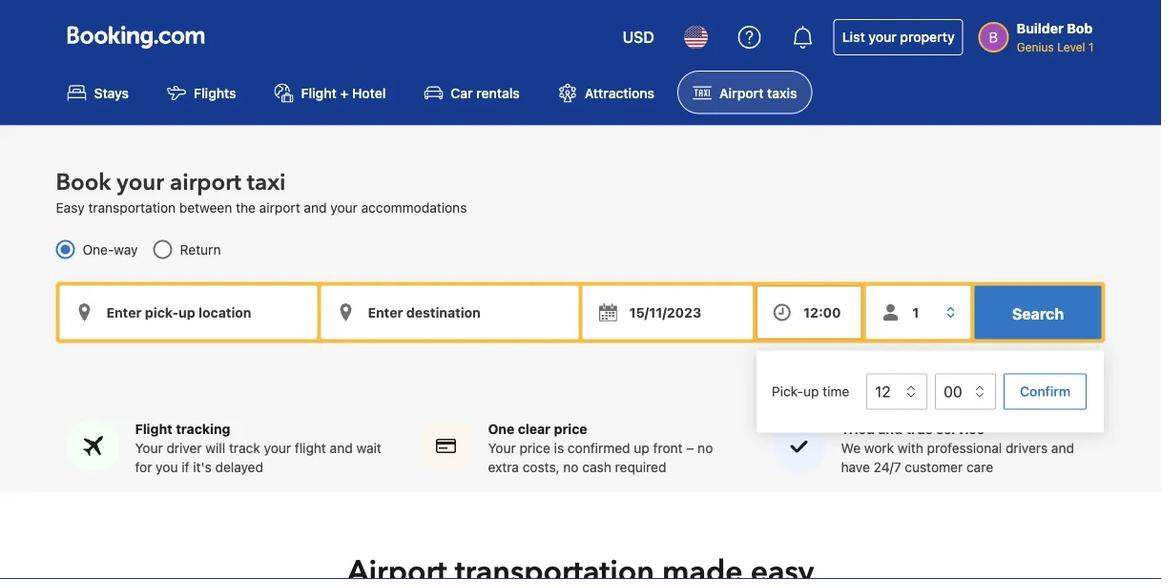 Task type: vqa. For each thing, say whether or not it's contained in the screenshot.
THE HOW in the "How much does it cost to rent a car in the United States for a month?" dropdown button
no



Task type: locate. For each thing, give the bounding box(es) containing it.
1 vertical spatial no
[[563, 459, 579, 475]]

car rentals
[[451, 85, 520, 100]]

will
[[206, 440, 225, 456]]

car rentals link
[[409, 71, 535, 114]]

airport
[[720, 85, 764, 100]]

1 horizontal spatial flight
[[301, 85, 337, 100]]

0 vertical spatial price
[[554, 421, 588, 437]]

price
[[554, 421, 588, 437], [520, 440, 551, 456]]

Enter destination text field
[[321, 286, 579, 339]]

price down clear
[[520, 440, 551, 456]]

for
[[135, 459, 152, 475]]

no right '–'
[[698, 440, 713, 456]]

your up for
[[135, 440, 163, 456]]

24/7
[[874, 459, 901, 475]]

your inside flight tracking your driver will track your flight and wait for you if it's delayed
[[135, 440, 163, 456]]

0 vertical spatial no
[[698, 440, 713, 456]]

builder bob genius level 1
[[1017, 21, 1094, 53]]

your left accommodations
[[330, 199, 358, 215]]

airport up between
[[170, 167, 241, 198]]

2 your from the left
[[488, 440, 516, 456]]

0 horizontal spatial flight
[[135, 421, 173, 437]]

book
[[56, 167, 111, 198]]

between
[[179, 199, 232, 215]]

flight inside flight tracking your driver will track your flight and wait for you if it's delayed
[[135, 421, 173, 437]]

your down one
[[488, 440, 516, 456]]

1 horizontal spatial airport
[[259, 199, 300, 215]]

up
[[804, 384, 819, 399], [634, 440, 650, 456]]

1 horizontal spatial up
[[804, 384, 819, 399]]

your up transportation
[[117, 167, 164, 198]]

1 your from the left
[[135, 440, 163, 456]]

1 horizontal spatial your
[[488, 440, 516, 456]]

and right 'drivers'
[[1052, 440, 1075, 456]]

bob
[[1067, 21, 1093, 36]]

price up is
[[554, 421, 588, 437]]

one
[[488, 421, 515, 437]]

genius
[[1017, 40, 1054, 53]]

airport down taxi
[[259, 199, 300, 215]]

airport
[[170, 167, 241, 198], [259, 199, 300, 215]]

1 vertical spatial up
[[634, 440, 650, 456]]

one clear price your price is confirmed up front – no extra costs, no cash required
[[488, 421, 713, 475]]

and left wait at left bottom
[[330, 440, 353, 456]]

flight up "driver"
[[135, 421, 173, 437]]

and
[[304, 199, 327, 215], [878, 421, 903, 437], [330, 440, 353, 456], [1052, 440, 1075, 456]]

0 horizontal spatial your
[[135, 440, 163, 456]]

required
[[615, 459, 667, 475]]

car
[[451, 85, 473, 100]]

confirm button
[[1004, 373, 1087, 410]]

your
[[869, 29, 897, 45], [117, 167, 164, 198], [330, 199, 358, 215], [264, 440, 291, 456]]

attractions
[[585, 85, 655, 100]]

it's
[[193, 459, 212, 475]]

0 horizontal spatial airport
[[170, 167, 241, 198]]

1 vertical spatial flight
[[135, 421, 173, 437]]

up inside one clear price your price is confirmed up front – no extra costs, no cash required
[[634, 440, 650, 456]]

your inside flight tracking your driver will track your flight and wait for you if it's delayed
[[264, 440, 291, 456]]

12:00 button
[[757, 286, 862, 339]]

level
[[1058, 40, 1086, 53]]

1 horizontal spatial no
[[698, 440, 713, 456]]

pick-
[[772, 384, 804, 399]]

flight for flight + hotel
[[301, 85, 337, 100]]

builder
[[1017, 21, 1064, 36]]

return
[[180, 241, 221, 257]]

list
[[842, 29, 865, 45]]

no
[[698, 440, 713, 456], [563, 459, 579, 475]]

–
[[687, 440, 694, 456]]

0 vertical spatial flight
[[301, 85, 337, 100]]

taxi
[[247, 167, 286, 198]]

time
[[823, 384, 850, 399]]

up up 'required' on the right bottom of page
[[634, 440, 650, 456]]

tracking
[[176, 421, 230, 437]]

front
[[653, 440, 683, 456]]

flight left the +
[[301, 85, 337, 100]]

no down is
[[563, 459, 579, 475]]

rentals
[[477, 85, 520, 100]]

up left time at the bottom right of page
[[804, 384, 819, 399]]

driver
[[167, 440, 202, 456]]

your right track
[[264, 440, 291, 456]]

if
[[182, 459, 189, 475]]

delayed
[[215, 459, 263, 475]]

0 horizontal spatial price
[[520, 440, 551, 456]]

wait
[[356, 440, 382, 456]]

true
[[906, 421, 933, 437]]

0 horizontal spatial up
[[634, 440, 650, 456]]

book your airport taxi easy transportation between the airport and your accommodations
[[56, 167, 467, 215]]

and right the
[[304, 199, 327, 215]]

your
[[135, 440, 163, 456], [488, 440, 516, 456]]

flight
[[295, 440, 326, 456]]

transportation
[[88, 199, 176, 215]]

flight
[[301, 85, 337, 100], [135, 421, 173, 437]]



Task type: describe. For each thing, give the bounding box(es) containing it.
flight + hotel
[[301, 85, 386, 100]]

extra
[[488, 459, 519, 475]]

your right list
[[869, 29, 897, 45]]

search
[[1012, 304, 1064, 322]]

stays
[[94, 85, 129, 100]]

work
[[865, 440, 894, 456]]

we
[[841, 440, 861, 456]]

with
[[898, 440, 924, 456]]

costs,
[[523, 459, 560, 475]]

have
[[841, 459, 870, 475]]

tried and true service we work with professional drivers and have 24/7 customer care
[[841, 421, 1075, 475]]

way
[[114, 241, 138, 257]]

drivers
[[1006, 440, 1048, 456]]

15/11/2023 button
[[583, 286, 753, 339]]

the
[[236, 199, 256, 215]]

1 horizontal spatial price
[[554, 421, 588, 437]]

property
[[900, 29, 955, 45]]

flights link
[[152, 71, 252, 114]]

track
[[229, 440, 260, 456]]

list your property link
[[834, 19, 964, 55]]

flight tracking your driver will track your flight and wait for you if it's delayed
[[135, 421, 382, 475]]

search button
[[975, 286, 1102, 339]]

cash
[[583, 459, 612, 475]]

one-
[[83, 241, 114, 257]]

and up work
[[878, 421, 903, 437]]

one-way
[[83, 241, 138, 257]]

flight + hotel link
[[259, 71, 401, 114]]

is
[[554, 440, 564, 456]]

Enter pick-up location text field
[[60, 286, 317, 339]]

hotel
[[352, 85, 386, 100]]

and inside flight tracking your driver will track your flight and wait for you if it's delayed
[[330, 440, 353, 456]]

1
[[1089, 40, 1094, 53]]

taxis
[[767, 85, 797, 100]]

service
[[937, 421, 985, 437]]

usd button
[[611, 14, 666, 60]]

flight for flight tracking your driver will track your flight and wait for you if it's delayed
[[135, 421, 173, 437]]

usd
[[623, 28, 654, 46]]

easy
[[56, 199, 85, 215]]

+
[[340, 85, 349, 100]]

care
[[967, 459, 994, 475]]

1 vertical spatial airport
[[259, 199, 300, 215]]

15/11/2023
[[629, 304, 702, 320]]

accommodations
[[361, 199, 467, 215]]

stays link
[[52, 71, 144, 114]]

airport taxis
[[720, 85, 797, 100]]

confirm
[[1021, 383, 1071, 399]]

pick-up time
[[772, 384, 850, 399]]

confirmed
[[568, 440, 631, 456]]

your inside one clear price your price is confirmed up front – no extra costs, no cash required
[[488, 440, 516, 456]]

flights
[[194, 85, 236, 100]]

booking.com online hotel reservations image
[[67, 26, 205, 49]]

1 vertical spatial price
[[520, 440, 551, 456]]

list your property
[[842, 29, 955, 45]]

12:00
[[804, 304, 841, 320]]

customer
[[905, 459, 963, 475]]

airport taxis link
[[678, 71, 813, 114]]

professional
[[927, 440, 1002, 456]]

0 horizontal spatial no
[[563, 459, 579, 475]]

0 vertical spatial airport
[[170, 167, 241, 198]]

and inside book your airport taxi easy transportation between the airport and your accommodations
[[304, 199, 327, 215]]

attractions link
[[543, 71, 670, 114]]

clear
[[518, 421, 551, 437]]

tried
[[841, 421, 875, 437]]

0 vertical spatial up
[[804, 384, 819, 399]]

you
[[156, 459, 178, 475]]



